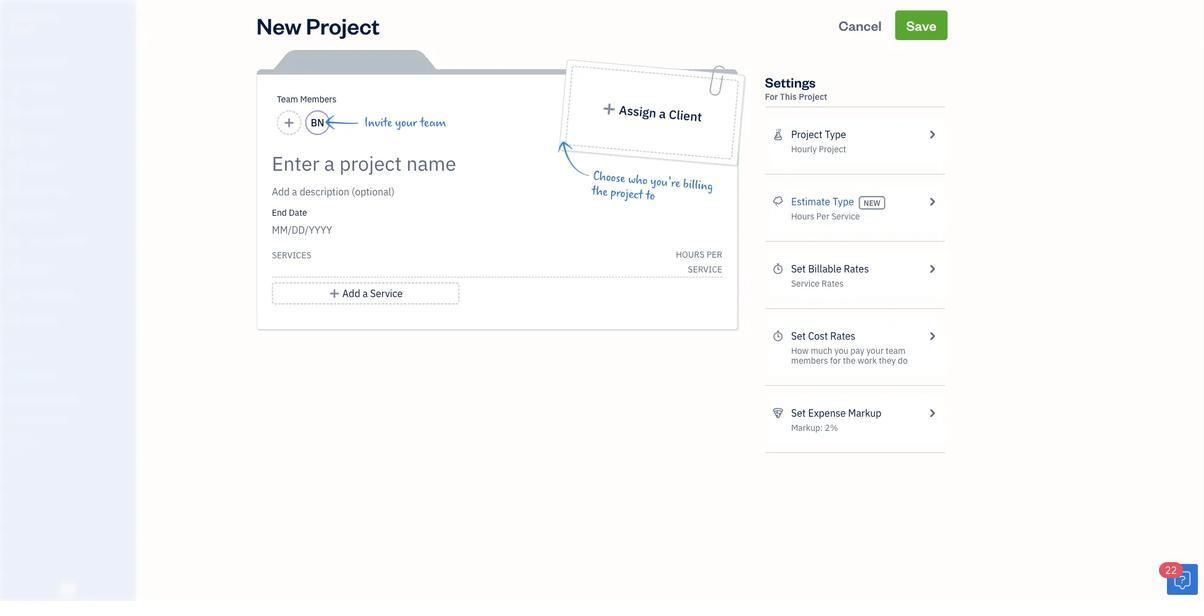 Task type: describe. For each thing, give the bounding box(es) containing it.
type for estimate type
[[833, 195, 854, 208]]

you're
[[650, 175, 681, 191]]

a for add
[[363, 287, 368, 300]]

invite
[[365, 116, 392, 130]]

1 vertical spatial rates
[[822, 278, 844, 290]]

payment image
[[8, 159, 23, 171]]

invite your team
[[365, 116, 446, 130]]

End date in  format text field
[[272, 224, 497, 237]]

items and services link
[[3, 388, 132, 410]]

a for assign
[[659, 105, 667, 122]]

hourly
[[791, 144, 817, 155]]

freshbooks image
[[58, 582, 78, 597]]

nelson
[[10, 11, 38, 23]]

invoice image
[[8, 133, 23, 145]]

cancel button
[[828, 10, 893, 40]]

settings for settings for this project
[[765, 73, 816, 91]]

items and services
[[9, 394, 74, 404]]

expense
[[808, 407, 846, 420]]

timer image
[[8, 236, 23, 249]]

dashboard image
[[8, 55, 23, 67]]

members
[[791, 355, 828, 367]]

this
[[780, 91, 797, 102]]

items
[[9, 394, 28, 404]]

cost
[[808, 330, 828, 343]]

for
[[765, 91, 778, 102]]

team inside main element
[[9, 371, 29, 381]]

billable
[[808, 263, 842, 276]]

set for set billable rates
[[791, 263, 806, 276]]

how much you pay your team members for the work they do
[[791, 345, 908, 367]]

the inside "how much you pay your team members for the work they do"
[[843, 355, 856, 367]]

project type
[[791, 128, 846, 141]]

money image
[[8, 262, 23, 275]]

how
[[791, 345, 809, 357]]

markup
[[848, 407, 882, 420]]

Project Name text field
[[272, 151, 611, 176]]

and
[[30, 394, 43, 404]]

per
[[817, 211, 830, 222]]

they
[[879, 355, 896, 367]]

timetracking image
[[773, 262, 784, 277]]

plus image
[[329, 286, 340, 301]]

project
[[610, 186, 644, 202]]

date
[[289, 207, 307, 219]]

team members link
[[3, 365, 132, 387]]

estimates image
[[773, 194, 784, 209]]

report image
[[8, 314, 23, 327]]

project inside the settings for this project
[[799, 91, 828, 102]]

members inside team members link
[[30, 371, 63, 381]]

1 horizontal spatial team members
[[277, 94, 337, 105]]

assign a client button
[[565, 65, 739, 160]]

set billable rates
[[791, 263, 869, 276]]

chevronright image
[[927, 127, 938, 142]]

cancel
[[839, 16, 882, 34]]

connections
[[29, 416, 72, 427]]

hours per service
[[791, 211, 860, 222]]

service
[[688, 264, 723, 275]]

hourly project
[[791, 144, 846, 155]]

assign
[[619, 102, 657, 121]]

chart image
[[8, 288, 23, 301]]

rates for billable
[[844, 263, 869, 276]]

0 vertical spatial team
[[277, 94, 298, 105]]

choose
[[593, 170, 626, 186]]

set expense markup
[[791, 407, 882, 420]]

client
[[668, 106, 703, 125]]

team inside "how much you pay your team members for the work they do"
[[886, 345, 906, 357]]

resource center badge image
[[1167, 565, 1198, 596]]

client image
[[8, 81, 23, 93]]

bank connections
[[9, 416, 72, 427]]

hours per service
[[676, 249, 723, 275]]

chevronright image for set billable rates
[[927, 262, 938, 277]]

set for set expense markup
[[791, 407, 806, 420]]

chevronright image for estimate type
[[927, 194, 938, 209]]

work
[[858, 355, 877, 367]]

settings for settings
[[9, 439, 38, 449]]

new project
[[257, 10, 380, 40]]



Task type: locate. For each thing, give the bounding box(es) containing it.
1 vertical spatial team
[[886, 345, 906, 357]]

llc
[[40, 11, 57, 23]]

2%
[[825, 423, 838, 434]]

team members
[[277, 94, 337, 105], [9, 371, 63, 381]]

estimate
[[791, 195, 831, 208]]

0 vertical spatial type
[[825, 128, 846, 141]]

team
[[420, 116, 446, 130], [886, 345, 906, 357]]

0 vertical spatial a
[[659, 105, 667, 122]]

1 chevronright image from the top
[[927, 194, 938, 209]]

services
[[272, 250, 311, 261], [45, 394, 74, 404]]

bn
[[311, 116, 324, 129]]

0 horizontal spatial settings
[[9, 439, 38, 449]]

1 horizontal spatial team
[[886, 345, 906, 357]]

markup: 2%
[[791, 423, 838, 434]]

bank
[[9, 416, 27, 427]]

2 horizontal spatial service
[[832, 211, 860, 222]]

projects image
[[773, 127, 784, 142]]

add a service
[[343, 287, 403, 300]]

plus image
[[602, 102, 617, 116]]

rates for cost
[[831, 330, 856, 343]]

0 vertical spatial team members
[[277, 94, 337, 105]]

your inside "how much you pay your team members for the work they do"
[[867, 345, 884, 357]]

chevronright image
[[927, 194, 938, 209], [927, 262, 938, 277], [927, 329, 938, 344], [927, 406, 938, 421]]

settings for this project
[[765, 73, 828, 102]]

hours inside hours per service
[[676, 249, 705, 261]]

rates right billable
[[844, 263, 869, 276]]

1 horizontal spatial members
[[300, 94, 337, 105]]

settings up the this
[[765, 73, 816, 91]]

save button
[[895, 10, 948, 40]]

1 vertical spatial services
[[45, 394, 74, 404]]

team members inside main element
[[9, 371, 63, 381]]

timetracking image
[[773, 329, 784, 344]]

type up hourly project
[[825, 128, 846, 141]]

estimate image
[[8, 107, 23, 119]]

for
[[830, 355, 841, 367]]

project image
[[8, 211, 23, 223]]

do
[[898, 355, 908, 367]]

22
[[1166, 565, 1177, 578]]

hours down estimate
[[791, 211, 815, 222]]

0 horizontal spatial your
[[395, 116, 417, 130]]

team
[[277, 94, 298, 105], [9, 371, 29, 381]]

markup:
[[791, 423, 823, 434]]

your right the pay
[[867, 345, 884, 357]]

team up the add team member image
[[277, 94, 298, 105]]

type up hours per service
[[833, 195, 854, 208]]

you
[[835, 345, 849, 357]]

settings inside the settings for this project
[[765, 73, 816, 91]]

4 chevronright image from the top
[[927, 406, 938, 421]]

3 chevronright image from the top
[[927, 329, 938, 344]]

service right "add"
[[370, 287, 403, 300]]

service down billable
[[791, 278, 820, 290]]

set right timetracking icon
[[791, 263, 806, 276]]

settings inside main element
[[9, 439, 38, 449]]

expenses image
[[773, 406, 784, 421]]

1 vertical spatial your
[[867, 345, 884, 357]]

the inside choose who you're billing the project to
[[591, 184, 609, 199]]

team up project name text box
[[420, 116, 446, 130]]

pay
[[851, 345, 865, 357]]

end
[[272, 207, 287, 219]]

apps
[[9, 348, 28, 358]]

team up items
[[9, 371, 29, 381]]

0 horizontal spatial a
[[363, 287, 368, 300]]

chevronright image for set cost rates
[[927, 329, 938, 344]]

to
[[645, 189, 656, 203]]

3 set from the top
[[791, 407, 806, 420]]

save
[[906, 16, 937, 34]]

1 horizontal spatial settings
[[765, 73, 816, 91]]

22 button
[[1159, 563, 1198, 596]]

0 horizontal spatial the
[[591, 184, 609, 199]]

Project Description text field
[[272, 185, 611, 199]]

your right invite
[[395, 116, 417, 130]]

0 vertical spatial services
[[272, 250, 311, 261]]

0 horizontal spatial team
[[9, 371, 29, 381]]

rates down set billable rates
[[822, 278, 844, 290]]

1 horizontal spatial your
[[867, 345, 884, 357]]

set cost rates
[[791, 330, 856, 343]]

who
[[628, 173, 648, 188]]

members
[[300, 94, 337, 105], [30, 371, 63, 381]]

a right "add"
[[363, 287, 368, 300]]

new
[[864, 198, 881, 208]]

add team member image
[[284, 115, 295, 130]]

the right for on the right of page
[[843, 355, 856, 367]]

0 vertical spatial hours
[[791, 211, 815, 222]]

team members up bn
[[277, 94, 337, 105]]

billing
[[683, 178, 714, 194]]

type
[[825, 128, 846, 141], [833, 195, 854, 208]]

add a service button
[[272, 283, 460, 305]]

1 horizontal spatial hours
[[791, 211, 815, 222]]

chevronright image for set expense markup
[[927, 406, 938, 421]]

end date
[[272, 207, 307, 219]]

0 horizontal spatial services
[[45, 394, 74, 404]]

1 vertical spatial a
[[363, 287, 368, 300]]

1 vertical spatial settings
[[9, 439, 38, 449]]

settings link
[[3, 434, 132, 456]]

assign a client
[[619, 102, 703, 125]]

0 vertical spatial the
[[591, 184, 609, 199]]

hours for hours per service
[[676, 249, 705, 261]]

1 vertical spatial team
[[9, 371, 29, 381]]

0 horizontal spatial members
[[30, 371, 63, 381]]

team right work
[[886, 345, 906, 357]]

1 horizontal spatial services
[[272, 250, 311, 261]]

per
[[707, 249, 723, 261]]

0 horizontal spatial team members
[[9, 371, 63, 381]]

rates
[[844, 263, 869, 276], [822, 278, 844, 290], [831, 330, 856, 343]]

the
[[591, 184, 609, 199], [843, 355, 856, 367]]

owner
[[10, 24, 34, 35]]

2 vertical spatial set
[[791, 407, 806, 420]]

services right the and
[[45, 394, 74, 404]]

0 vertical spatial your
[[395, 116, 417, 130]]

1 horizontal spatial service
[[791, 278, 820, 290]]

1 vertical spatial type
[[833, 195, 854, 208]]

1 horizontal spatial team
[[277, 94, 298, 105]]

add
[[343, 287, 360, 300]]

project
[[306, 10, 380, 40], [799, 91, 828, 102], [791, 128, 823, 141], [819, 144, 846, 155]]

a left client
[[659, 105, 667, 122]]

much
[[811, 345, 833, 357]]

set up markup: at the bottom of page
[[791, 407, 806, 420]]

1 horizontal spatial a
[[659, 105, 667, 122]]

1 vertical spatial members
[[30, 371, 63, 381]]

service
[[832, 211, 860, 222], [791, 278, 820, 290], [370, 287, 403, 300]]

new
[[257, 10, 302, 40]]

0 vertical spatial set
[[791, 263, 806, 276]]

0 horizontal spatial hours
[[676, 249, 705, 261]]

0 vertical spatial members
[[300, 94, 337, 105]]

2 vertical spatial rates
[[831, 330, 856, 343]]

1 set from the top
[[791, 263, 806, 276]]

2 chevronright image from the top
[[927, 262, 938, 277]]

apps link
[[3, 343, 132, 364]]

hours up service
[[676, 249, 705, 261]]

set for set cost rates
[[791, 330, 806, 343]]

settings down bank
[[9, 439, 38, 449]]

1 vertical spatial hours
[[676, 249, 705, 261]]

service for hours per service
[[832, 211, 860, 222]]

0 vertical spatial team
[[420, 116, 446, 130]]

your
[[395, 116, 417, 130], [867, 345, 884, 357]]

0 horizontal spatial service
[[370, 287, 403, 300]]

team members up the and
[[9, 371, 63, 381]]

hours
[[791, 211, 815, 222], [676, 249, 705, 261]]

expense image
[[8, 185, 23, 197]]

service inside button
[[370, 287, 403, 300]]

services inside main element
[[45, 394, 74, 404]]

2 set from the top
[[791, 330, 806, 343]]

nelson llc owner
[[10, 11, 57, 35]]

1 vertical spatial the
[[843, 355, 856, 367]]

0 horizontal spatial team
[[420, 116, 446, 130]]

1 vertical spatial team members
[[9, 371, 63, 381]]

0 vertical spatial settings
[[765, 73, 816, 91]]

set
[[791, 263, 806, 276], [791, 330, 806, 343], [791, 407, 806, 420]]

a inside the assign a client
[[659, 105, 667, 122]]

0 vertical spatial rates
[[844, 263, 869, 276]]

hours for hours per service
[[791, 211, 815, 222]]

1 horizontal spatial the
[[843, 355, 856, 367]]

members up bn
[[300, 94, 337, 105]]

settings
[[765, 73, 816, 91], [9, 439, 38, 449]]

set up how
[[791, 330, 806, 343]]

estimate type
[[791, 195, 854, 208]]

services down end date
[[272, 250, 311, 261]]

service for add a service
[[370, 287, 403, 300]]

the left project
[[591, 184, 609, 199]]

service right per
[[832, 211, 860, 222]]

main element
[[0, 0, 167, 602]]

choose who you're billing the project to
[[591, 170, 714, 203]]

a
[[659, 105, 667, 122], [363, 287, 368, 300]]

bank connections link
[[3, 411, 132, 433]]

rates up you
[[831, 330, 856, 343]]

service rates
[[791, 278, 844, 290]]

type for project type
[[825, 128, 846, 141]]

1 vertical spatial set
[[791, 330, 806, 343]]

members up 'items and services'
[[30, 371, 63, 381]]



Task type: vqa. For each thing, say whether or not it's contained in the screenshot.
Create
no



